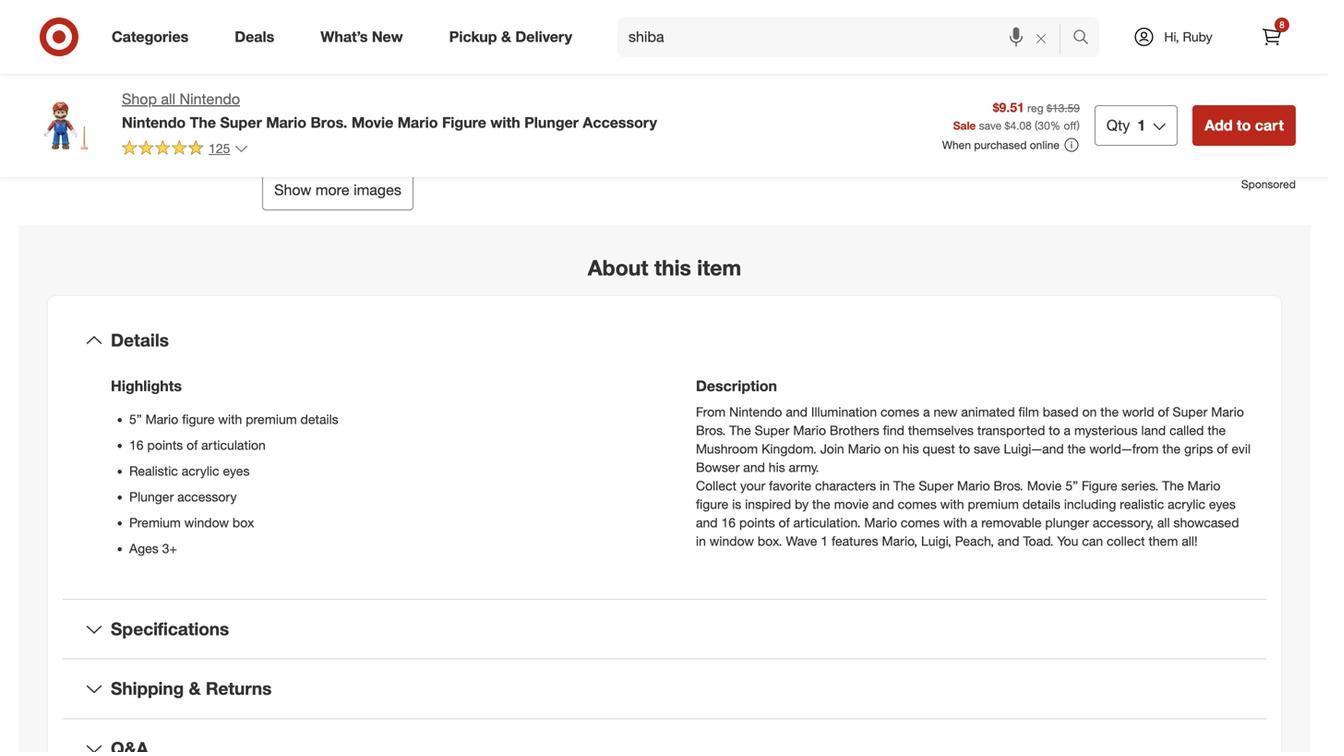 Task type: describe. For each thing, give the bounding box(es) containing it.
movie inside shop all nintendo nintendo the super mario bros. movie mario figure with plunger accessory
[[352, 113, 394, 131]]

item
[[697, 255, 742, 281]]

4.08
[[1011, 119, 1032, 132]]

them
[[1149, 534, 1179, 550]]

search
[[1065, 30, 1109, 48]]

figure inside description from nintendo and illumination comes a new animated film based on the world of super mario bros.  the super mario brothers find themselves transported to a mysterious land called the mushroom kingdom. join mario on his quest to save luigi—and the world—from the grips of evil bowser and his army. collect your favorite characters in the super mario bros. movie 5" figure series. the mario figure is inspired by the movie and comes with premium details including realistic acrylic eyes and 16 points of articulation.  mario comes with a removable plunger accessory, all showcased in window box.  wave 1 features mario, luigi, peach, and toad. you can collect them all!
[[1082, 478, 1118, 494]]

0 horizontal spatial window
[[184, 515, 229, 531]]

collect
[[696, 478, 737, 494]]

world—from
[[1090, 441, 1159, 457]]

super inside shop all nintendo nintendo the super mario bros. movie mario figure with plunger accessory
[[220, 113, 262, 131]]

mario up removable
[[958, 478, 991, 494]]

show more images button
[[262, 170, 414, 211]]

show
[[274, 181, 312, 199]]

with redcard
[[724, 3, 805, 20]]

all inside shop all nintendo nintendo the super mario bros. movie mario figure with plunger accessory
[[161, 90, 175, 108]]

peach,
[[955, 534, 995, 550]]

1 horizontal spatial his
[[903, 441, 919, 457]]

$9.51
[[993, 99, 1025, 115]]

accessory
[[177, 489, 237, 505]]

1 horizontal spatial 1
[[1138, 116, 1146, 134]]

hi, ruby
[[1165, 29, 1213, 45]]

by
[[795, 497, 809, 513]]

ages 3+
[[129, 541, 177, 557]]

articulation.
[[794, 515, 861, 531]]

shipping
[[111, 678, 184, 700]]

favorite
[[769, 478, 812, 494]]

including
[[1065, 497, 1117, 513]]

deals link
[[219, 17, 298, 57]]

image gallery element
[[33, 0, 643, 211]]

0 horizontal spatial plunger
[[129, 489, 174, 505]]

can
[[1083, 534, 1104, 550]]

eyes inside description from nintendo and illumination comes a new animated film based on the world of super mario bros.  the super mario brothers find themselves transported to a mysterious land called the mushroom kingdom. join mario on his quest to save luigi—and the world—from the grips of evil bowser and his army. collect your favorite characters in the super mario bros. movie 5" figure series. the mario figure is inspired by the movie and comes with premium details including realistic acrylic eyes and 16 points of articulation.  mario comes with a removable plunger accessory, all showcased in window box.  wave 1 features mario, luigi, peach, and toad. you can collect them all!
[[1210, 497, 1236, 513]]

figure inside description from nintendo and illumination comes a new animated film based on the world of super mario bros.  the super mario brothers find themselves transported to a mysterious land called the mushroom kingdom. join mario on his quest to save luigi—and the world—from the grips of evil bowser and his army. collect your favorite characters in the super mario bros. movie 5" figure series. the mario figure is inspired by the movie and comes with premium details including realistic acrylic eyes and 16 points of articulation.  mario comes with a removable plunger accessory, all showcased in window box.  wave 1 features mario, luigi, peach, and toad. you can collect them all!
[[696, 497, 729, 513]]

accessory
[[583, 113, 657, 131]]

0 vertical spatial acrylic
[[182, 463, 219, 480]]

8 link
[[1252, 17, 1293, 57]]

add to cart
[[1205, 116, 1284, 134]]

find
[[883, 423, 905, 439]]

save inside $9.51 reg $13.59 sale save $ 4.08 ( 30 % off )
[[979, 119, 1002, 132]]

$13.59
[[1047, 101, 1080, 115]]

accessory,
[[1093, 515, 1154, 531]]

called
[[1170, 423, 1205, 439]]

articulation
[[201, 438, 266, 454]]

specifications button
[[63, 600, 1267, 659]]

of up realistic acrylic eyes
[[187, 438, 198, 454]]

illumination
[[811, 404, 877, 420]]

what's
[[321, 28, 368, 46]]

transported
[[978, 423, 1046, 439]]

super up called
[[1173, 404, 1208, 420]]

the up mushroom
[[730, 423, 751, 439]]

quest
[[923, 441, 956, 457]]

all inside description from nintendo and illumination comes a new animated film based on the world of super mario bros.  the super mario brothers find themselves transported to a mysterious land called the mushroom kingdom. join mario on his quest to save luigi—and the world—from the grips of evil bowser and his army. collect your favorite characters in the super mario bros. movie 5" figure series. the mario figure is inspired by the movie and comes with premium details including realistic acrylic eyes and 16 points of articulation.  mario comes with a removable plunger accessory, all showcased in window box.  wave 1 features mario, luigi, peach, and toad. you can collect them all!
[[1158, 515, 1170, 531]]

window inside description from nintendo and illumination comes a new animated film based on the world of super mario bros.  the super mario brothers find themselves transported to a mysterious land called the mushroom kingdom. join mario on his quest to save luigi—and the world—from the grips of evil bowser and his army. collect your favorite characters in the super mario bros. movie 5" figure series. the mario figure is inspired by the movie and comes with premium details including realistic acrylic eyes and 16 points of articulation.  mario comes with a removable plunger accessory, all showcased in window box.  wave 1 features mario, luigi, peach, and toad. you can collect them all!
[[710, 534, 754, 550]]

time
[[788, 41, 819, 59]]

luigi—and
[[1004, 441, 1064, 457]]

of up the land
[[1158, 404, 1170, 420]]

reg
[[1028, 101, 1044, 115]]

mushroom
[[696, 441, 758, 457]]

%
[[1051, 119, 1061, 132]]

evil
[[1232, 441, 1251, 457]]

125
[[209, 140, 230, 156]]

$
[[1005, 119, 1011, 132]]

details
[[111, 330, 169, 351]]

1 vertical spatial his
[[769, 460, 786, 476]]

what's new
[[321, 28, 403, 46]]

shop all nintendo nintendo the super mario bros. movie mario figure with plunger accessory
[[122, 90, 657, 131]]

box
[[233, 515, 254, 531]]

shipping & returns button
[[63, 660, 1267, 719]]

removable
[[982, 515, 1042, 531]]

shipping & returns
[[111, 678, 272, 700]]

and down collect
[[696, 515, 718, 531]]

sale
[[954, 119, 976, 132]]

film
[[1019, 404, 1040, 420]]

world
[[1123, 404, 1155, 420]]

more
[[316, 181, 350, 199]]

shop
[[122, 90, 157, 108]]

purchased
[[975, 138, 1027, 152]]

mario up kingdom.
[[794, 423, 826, 439]]

0 horizontal spatial eyes
[[223, 463, 250, 480]]

is
[[732, 497, 742, 513]]

super up kingdom.
[[755, 423, 790, 439]]

0 horizontal spatial premium
[[246, 412, 297, 428]]

collect
[[1107, 534, 1146, 550]]

on inside pay over time with affirm on orders over $100
[[791, 62, 805, 79]]

when purchased online
[[943, 138, 1060, 152]]

1 vertical spatial to
[[1049, 423, 1061, 439]]

movie inside description from nintendo and illumination comes a new animated film based on the world of super mario bros.  the super mario brothers find themselves transported to a mysterious land called the mushroom kingdom. join mario on his quest to save luigi—and the world—from the grips of evil bowser and his army. collect your favorite characters in the super mario bros. movie 5" figure series. the mario figure is inspired by the movie and comes with premium details including realistic acrylic eyes and 16 points of articulation.  mario comes with a removable plunger accessory, all showcased in window box.  wave 1 features mario, luigi, peach, and toad. you can collect them all!
[[1028, 478, 1062, 494]]

images
[[354, 181, 402, 199]]

about
[[588, 255, 649, 281]]

16 points of articulation
[[129, 438, 266, 454]]

add to cart button
[[1193, 105, 1296, 146]]

the up mario,
[[894, 478, 915, 494]]

categories link
[[96, 17, 212, 57]]

2 vertical spatial on
[[885, 441, 899, 457]]

premium
[[129, 515, 181, 531]]

army.
[[789, 460, 820, 476]]

pickup & delivery
[[449, 28, 573, 46]]

luigi,
[[921, 534, 952, 550]]

your
[[741, 478, 766, 494]]

the up mysterious at the bottom right of page
[[1101, 404, 1119, 420]]

realistic
[[129, 463, 178, 480]]

1 vertical spatial comes
[[898, 497, 937, 513]]

specifications
[[111, 619, 229, 640]]

$100
[[878, 62, 906, 79]]

2 horizontal spatial on
[[1083, 404, 1097, 420]]

125 link
[[122, 139, 249, 161]]

ages
[[129, 541, 159, 557]]

2 horizontal spatial bros.
[[994, 478, 1024, 494]]

with inside pay over time with affirm on orders over $100
[[724, 62, 750, 79]]

8
[[1280, 19, 1285, 30]]

premium inside description from nintendo and illumination comes a new animated film based on the world of super mario bros.  the super mario brothers find themselves transported to a mysterious land called the mushroom kingdom. join mario on his quest to save luigi—and the world—from the grips of evil bowser and his army. collect your favorite characters in the super mario bros. movie 5" figure series. the mario figure is inspired by the movie and comes with premium details including realistic acrylic eyes and 16 points of articulation.  mario comes with a removable plunger accessory, all showcased in window box.  wave 1 features mario, luigi, peach, and toad. you can collect them all!
[[968, 497, 1019, 513]]



Task type: vqa. For each thing, say whether or not it's contained in the screenshot.
contains in the This LEGO Classic building toy set contains 1,000 vibrantly colored LEGO bricks and lots of building inspiration to fire up kids' creativity
no



Task type: locate. For each thing, give the bounding box(es) containing it.
animated
[[962, 404, 1015, 420]]

the inside shop all nintendo nintendo the super mario bros. movie mario figure with plunger accessory
[[190, 113, 216, 131]]

pay over time with affirm on orders over $100
[[724, 41, 906, 79]]

mario up showcased
[[1188, 478, 1221, 494]]

all right 'shop'
[[161, 90, 175, 108]]

1 vertical spatial plunger
[[129, 489, 174, 505]]

mario down highlights
[[146, 412, 179, 428]]

nintendo the super mario bros. movie mario figure with plunger accessory, 5 of 14 image
[[33, 0, 331, 155]]

of up box.
[[779, 515, 790, 531]]

nintendo down 'shop'
[[122, 113, 186, 131]]

16 inside description from nintendo and illumination comes a new animated film based on the world of super mario bros.  the super mario brothers find themselves transported to a mysterious land called the mushroom kingdom. join mario on his quest to save luigi—and the world—from the grips of evil bowser and his army. collect your favorite characters in the super mario bros. movie 5" figure series. the mario figure is inspired by the movie and comes with premium details including realistic acrylic eyes and 16 points of articulation.  mario comes with a removable plunger accessory, all showcased in window box.  wave 1 features mario, luigi, peach, and toad. you can collect them all!
[[722, 515, 736, 531]]

1 horizontal spatial 16
[[722, 515, 736, 531]]

1 horizontal spatial acrylic
[[1168, 497, 1206, 513]]

in
[[880, 478, 890, 494], [696, 534, 706, 550]]

bros. up more
[[311, 113, 348, 131]]

nintendo for shop
[[180, 90, 240, 108]]

0 horizontal spatial 16
[[129, 438, 144, 454]]

1 horizontal spatial all
[[1158, 515, 1170, 531]]

figure
[[182, 412, 215, 428], [696, 497, 729, 513]]

0 horizontal spatial &
[[189, 678, 201, 700]]

and
[[786, 404, 808, 420], [744, 460, 765, 476], [873, 497, 895, 513], [696, 515, 718, 531], [998, 534, 1020, 550]]

1 vertical spatial figure
[[696, 497, 729, 513]]

land
[[1142, 423, 1166, 439]]

save left $
[[979, 119, 1002, 132]]

0 vertical spatial a
[[923, 404, 930, 420]]

0 horizontal spatial on
[[791, 62, 805, 79]]

1 horizontal spatial figure
[[696, 497, 729, 513]]

in down collect
[[696, 534, 706, 550]]

show more images
[[274, 181, 402, 199]]

over
[[754, 41, 784, 59], [850, 62, 875, 79]]

1 vertical spatial with
[[724, 62, 750, 79]]

a down based
[[1064, 423, 1071, 439]]

1 vertical spatial over
[[850, 62, 875, 79]]

plunger left accessory
[[525, 113, 579, 131]]

eyes up showcased
[[1210, 497, 1236, 513]]

1 horizontal spatial details
[[1023, 497, 1061, 513]]

on down the find in the bottom right of the page
[[885, 441, 899, 457]]

mario up images
[[398, 113, 438, 131]]

mario up mario,
[[865, 515, 898, 531]]

1 horizontal spatial bros.
[[696, 423, 726, 439]]

& right pickup
[[501, 28, 512, 46]]

details inside description from nintendo and illumination comes a new animated film based on the world of super mario bros.  the super mario brothers find themselves transported to a mysterious land called the mushroom kingdom. join mario on his quest to save luigi—and the world—from the grips of evil bowser and his army. collect your favorite characters in the super mario bros. movie 5" figure series. the mario figure is inspired by the movie and comes with premium details including realistic acrylic eyes and 16 points of articulation.  mario comes with a removable plunger accessory, all showcased in window box.  wave 1 features mario, luigi, peach, and toad. you can collect them all!
[[1023, 497, 1061, 513]]

a left new
[[923, 404, 930, 420]]

window
[[184, 515, 229, 531], [710, 534, 754, 550]]

on down time
[[791, 62, 805, 79]]

save down transported
[[974, 441, 1001, 457]]

bros. down from
[[696, 423, 726, 439]]

realistic
[[1120, 497, 1165, 513]]

details
[[301, 412, 339, 428], [1023, 497, 1061, 513]]

1 vertical spatial in
[[696, 534, 706, 550]]

wave
[[786, 534, 818, 550]]

new
[[934, 404, 958, 420]]

0 vertical spatial details
[[301, 412, 339, 428]]

0 horizontal spatial 5"
[[129, 412, 142, 428]]

movie
[[835, 497, 869, 513]]

features
[[832, 534, 879, 550]]

1 horizontal spatial on
[[885, 441, 899, 457]]

1 vertical spatial a
[[1064, 423, 1071, 439]]

5" inside description from nintendo and illumination comes a new animated film based on the world of super mario bros.  the super mario brothers find themselves transported to a mysterious land called the mushroom kingdom. join mario on his quest to save luigi—and the world—from the grips of evil bowser and his army. collect your favorite characters in the super mario bros. movie 5" figure series. the mario figure is inspired by the movie and comes with premium details including realistic acrylic eyes and 16 points of articulation.  mario comes with a removable plunger accessory, all showcased in window box.  wave 1 features mario, luigi, peach, and toad. you can collect them all!
[[1066, 478, 1079, 494]]

0 vertical spatial 16
[[129, 438, 144, 454]]

mysterious
[[1075, 423, 1138, 439]]

points inside description from nintendo and illumination comes a new animated film based on the world of super mario bros.  the super mario brothers find themselves transported to a mysterious land called the mushroom kingdom. join mario on his quest to save luigi—and the world—from the grips of evil bowser and his army. collect your favorite characters in the super mario bros. movie 5" figure series. the mario figure is inspired by the movie and comes with premium details including realistic acrylic eyes and 16 points of articulation.  mario comes with a removable plunger accessory, all showcased in window box.  wave 1 features mario, luigi, peach, and toad. you can collect them all!
[[740, 515, 775, 531]]

nintendo up "125"
[[180, 90, 240, 108]]

1 horizontal spatial over
[[850, 62, 875, 79]]

0 vertical spatial &
[[501, 28, 512, 46]]

eyes down articulation
[[223, 463, 250, 480]]

1 vertical spatial on
[[1083, 404, 1097, 420]]

figure down collect
[[696, 497, 729, 513]]

& for shipping
[[189, 678, 201, 700]]

0 horizontal spatial figure
[[182, 412, 215, 428]]

1 vertical spatial figure
[[1082, 478, 1118, 494]]

acrylic
[[182, 463, 219, 480], [1168, 497, 1206, 513]]

online
[[1030, 138, 1060, 152]]

this
[[655, 255, 692, 281]]

30
[[1038, 119, 1051, 132]]

nintendo down description
[[730, 404, 783, 420]]

0 vertical spatial over
[[754, 41, 784, 59]]

0 vertical spatial movie
[[352, 113, 394, 131]]

all up them
[[1158, 515, 1170, 531]]

0 horizontal spatial details
[[301, 412, 339, 428]]

to inside add to cart button
[[1237, 116, 1252, 134]]

all!
[[1182, 534, 1198, 550]]

bros. inside shop all nintendo nintendo the super mario bros. movie mario figure with plunger accessory
[[311, 113, 348, 131]]

to down based
[[1049, 423, 1061, 439]]

all
[[161, 90, 175, 108], [1158, 515, 1170, 531]]

pickup & delivery link
[[434, 17, 596, 57]]

hi,
[[1165, 29, 1180, 45]]

advertisement region
[[687, 105, 1296, 176]]

cart
[[1256, 116, 1284, 134]]

0 horizontal spatial over
[[754, 41, 784, 59]]

to right add
[[1237, 116, 1252, 134]]

about this item
[[588, 255, 742, 281]]

in right characters
[[880, 478, 890, 494]]

bros. up removable
[[994, 478, 1024, 494]]

5" down highlights
[[129, 412, 142, 428]]

window down accessory
[[184, 515, 229, 531]]

to right quest
[[959, 441, 971, 457]]

and up kingdom.
[[786, 404, 808, 420]]

1 vertical spatial movie
[[1028, 478, 1062, 494]]

acrylic down the 16 points of articulation
[[182, 463, 219, 480]]

0 vertical spatial plunger
[[525, 113, 579, 131]]

the up grips
[[1208, 423, 1226, 439]]

0 vertical spatial bros.
[[311, 113, 348, 131]]

categories
[[112, 28, 189, 46]]

kingdom.
[[762, 441, 817, 457]]

delivery
[[516, 28, 573, 46]]

premium up removable
[[968, 497, 1019, 513]]

1 vertical spatial 1
[[821, 534, 828, 550]]

returns
[[206, 678, 272, 700]]

points up the realistic
[[147, 438, 183, 454]]

0 vertical spatial nintendo
[[180, 90, 240, 108]]

0 horizontal spatial a
[[923, 404, 930, 420]]

inspired
[[745, 497, 792, 513]]

0 vertical spatial window
[[184, 515, 229, 531]]

0 vertical spatial his
[[903, 441, 919, 457]]

1 vertical spatial points
[[740, 515, 775, 531]]

$9.51 reg $13.59 sale save $ 4.08 ( 30 % off )
[[954, 99, 1080, 132]]

points down inspired
[[740, 515, 775, 531]]

5" mario figure with premium details
[[129, 412, 339, 428]]

search button
[[1065, 17, 1109, 61]]

nintendo for description
[[730, 404, 783, 420]]

the right the series. in the right bottom of the page
[[1163, 478, 1185, 494]]

1 vertical spatial premium
[[968, 497, 1019, 513]]

0 vertical spatial 5"
[[129, 412, 142, 428]]

characters
[[815, 478, 877, 494]]

0 vertical spatial save
[[979, 119, 1002, 132]]

super down quest
[[919, 478, 954, 494]]

comes up the find in the bottom right of the page
[[881, 404, 920, 420]]

nintendo
[[180, 90, 240, 108], [122, 113, 186, 131], [730, 404, 783, 420]]

1 horizontal spatial plunger
[[525, 113, 579, 131]]

1 horizontal spatial in
[[880, 478, 890, 494]]

1 vertical spatial acrylic
[[1168, 497, 1206, 513]]

series.
[[1122, 478, 1159, 494]]

plunger
[[1046, 515, 1090, 531]]

pay
[[724, 41, 750, 59]]

based
[[1043, 404, 1079, 420]]

showcased
[[1174, 515, 1240, 531]]

1 vertical spatial details
[[1023, 497, 1061, 513]]

nintendo inside description from nintendo and illumination comes a new animated film based on the world of super mario bros.  the super mario brothers find themselves transported to a mysterious land called the mushroom kingdom. join mario on his quest to save luigi—and the world—from the grips of evil bowser and his army. collect your favorite characters in the super mario bros. movie 5" figure series. the mario figure is inspired by the movie and comes with premium details including realistic acrylic eyes and 16 points of articulation.  mario comes with a removable plunger accessory, all showcased in window box.  wave 1 features mario, luigi, peach, and toad. you can collect them all!
[[730, 404, 783, 420]]

of left evil
[[1217, 441, 1229, 457]]

1 horizontal spatial movie
[[1028, 478, 1062, 494]]

plunger down the realistic
[[129, 489, 174, 505]]

super up "125"
[[220, 113, 262, 131]]

1 horizontal spatial window
[[710, 534, 754, 550]]

& left 'returns'
[[189, 678, 201, 700]]

figure up including on the bottom right
[[1082, 478, 1118, 494]]

plunger inside shop all nintendo nintendo the super mario bros. movie mario figure with plunger accessory
[[525, 113, 579, 131]]

0 vertical spatial 1
[[1138, 116, 1146, 134]]

0 vertical spatial to
[[1237, 116, 1252, 134]]

over left $100
[[850, 62, 875, 79]]

1 horizontal spatial a
[[971, 515, 978, 531]]

image of nintendo the super mario bros. movie mario figure with plunger accessory image
[[33, 89, 107, 163]]

5" up including on the bottom right
[[1066, 478, 1079, 494]]

&
[[501, 28, 512, 46], [189, 678, 201, 700]]

acrylic up showcased
[[1168, 497, 1206, 513]]

when
[[943, 138, 971, 152]]

mario up show
[[266, 113, 307, 131]]

1 horizontal spatial 5"
[[1066, 478, 1079, 494]]

the up "125"
[[190, 113, 216, 131]]

ruby
[[1183, 29, 1213, 45]]

& inside dropdown button
[[189, 678, 201, 700]]

16
[[129, 438, 144, 454], [722, 515, 736, 531]]

his down kingdom.
[[769, 460, 786, 476]]

1 horizontal spatial premium
[[968, 497, 1019, 513]]

and up your
[[744, 460, 765, 476]]

mario,
[[882, 534, 918, 550]]

1 vertical spatial eyes
[[1210, 497, 1236, 513]]

0 horizontal spatial to
[[959, 441, 971, 457]]

0 horizontal spatial figure
[[442, 113, 487, 131]]

0 vertical spatial on
[[791, 62, 805, 79]]

2 vertical spatial bros.
[[994, 478, 1024, 494]]

you
[[1058, 534, 1079, 550]]

0 horizontal spatial bros.
[[311, 113, 348, 131]]

0 horizontal spatial his
[[769, 460, 786, 476]]

0 vertical spatial all
[[161, 90, 175, 108]]

box.
[[758, 534, 783, 550]]

the down called
[[1163, 441, 1181, 457]]

1 horizontal spatial figure
[[1082, 478, 1118, 494]]

mario
[[266, 113, 307, 131], [398, 113, 438, 131], [1212, 404, 1245, 420], [146, 412, 179, 428], [794, 423, 826, 439], [848, 441, 881, 457], [958, 478, 991, 494], [1188, 478, 1221, 494], [865, 515, 898, 531]]

mario down 'brothers'
[[848, 441, 881, 457]]

2 vertical spatial comes
[[901, 515, 940, 531]]

and down removable
[[998, 534, 1020, 550]]

a
[[923, 404, 930, 420], [1064, 423, 1071, 439], [971, 515, 978, 531]]

2 vertical spatial to
[[959, 441, 971, 457]]

1 vertical spatial 16
[[722, 515, 736, 531]]

0 horizontal spatial all
[[161, 90, 175, 108]]

join
[[821, 441, 845, 457]]

premium window box
[[129, 515, 254, 531]]

0 vertical spatial in
[[880, 478, 890, 494]]

2 horizontal spatial to
[[1237, 116, 1252, 134]]

the up articulation.
[[813, 497, 831, 513]]

save inside description from nintendo and illumination comes a new animated film based on the world of super mario bros.  the super mario brothers find themselves transported to a mysterious land called the mushroom kingdom. join mario on his quest to save luigi—and the world—from the grips of evil bowser and his army. collect your favorite characters in the super mario bros. movie 5" figure series. the mario figure is inspired by the movie and comes with premium details including realistic acrylic eyes and 16 points of articulation.  mario comes with a removable plunger accessory, all showcased in window box.  wave 1 features mario, luigi, peach, and toad. you can collect them all!
[[974, 441, 1001, 457]]

comes
[[881, 404, 920, 420], [898, 497, 937, 513], [901, 515, 940, 531]]

1 vertical spatial save
[[974, 441, 1001, 457]]

premium up articulation
[[246, 412, 297, 428]]

0 vertical spatial with
[[724, 3, 750, 20]]

qty 1
[[1107, 116, 1146, 134]]

add
[[1205, 116, 1233, 134]]

affirm
[[753, 62, 787, 79]]

1 with from the top
[[724, 3, 750, 20]]

5"
[[129, 412, 142, 428], [1066, 478, 1079, 494]]

0 horizontal spatial in
[[696, 534, 706, 550]]

description from nintendo and illumination comes a new animated film based on the world of super mario bros.  the super mario brothers find themselves transported to a mysterious land called the mushroom kingdom. join mario on his quest to save luigi—and the world—from the grips of evil bowser and his army. collect your favorite characters in the super mario bros. movie 5" figure series. the mario figure is inspired by the movie and comes with premium details including realistic acrylic eyes and 16 points of articulation.  mario comes with a removable plunger accessory, all showcased in window box.  wave 1 features mario, luigi, peach, and toad. you can collect them all!
[[696, 378, 1251, 550]]

0 vertical spatial comes
[[881, 404, 920, 420]]

points
[[147, 438, 183, 454], [740, 515, 775, 531]]

a up the peach,
[[971, 515, 978, 531]]

highlights
[[111, 378, 182, 396]]

1 vertical spatial 5"
[[1066, 478, 1079, 494]]

on up mysterious at the bottom right of page
[[1083, 404, 1097, 420]]

figure inside shop all nintendo nintendo the super mario bros. movie mario figure with plunger accessory
[[442, 113, 487, 131]]

0 horizontal spatial 1
[[821, 534, 828, 550]]

the
[[1101, 404, 1119, 420], [1208, 423, 1226, 439], [1068, 441, 1086, 457], [1163, 441, 1181, 457], [813, 497, 831, 513]]

0 horizontal spatial acrylic
[[182, 463, 219, 480]]

1 down articulation.
[[821, 534, 828, 550]]

figure down pickup
[[442, 113, 487, 131]]

redcard
[[753, 3, 805, 20]]

themselves
[[909, 423, 974, 439]]

mario up evil
[[1212, 404, 1245, 420]]

1 right qty
[[1138, 116, 1146, 134]]

1 inside description from nintendo and illumination comes a new animated film based on the world of super mario bros.  the super mario brothers find themselves transported to a mysterious land called the mushroom kingdom. join mario on his quest to save luigi—and the world—from the grips of evil bowser and his army. collect your favorite characters in the super mario bros. movie 5" figure series. the mario figure is inspired by the movie and comes with premium details including realistic acrylic eyes and 16 points of articulation.  mario comes with a removable plunger accessory, all showcased in window box.  wave 1 features mario, luigi, peach, and toad. you can collect them all!
[[821, 534, 828, 550]]

1 horizontal spatial to
[[1049, 423, 1061, 439]]

premium
[[246, 412, 297, 428], [968, 497, 1019, 513]]

1 vertical spatial window
[[710, 534, 754, 550]]

sponsored
[[1242, 177, 1296, 191]]

with
[[491, 113, 521, 131], [218, 412, 242, 428], [941, 497, 965, 513], [944, 515, 968, 531]]

over up affirm
[[754, 41, 784, 59]]

0 vertical spatial points
[[147, 438, 183, 454]]

nintendo the super mario bros. movie mario figure with plunger accessory, 6 of 14 image
[[345, 0, 643, 155]]

0 vertical spatial figure
[[442, 113, 487, 131]]

movie down "luigi—and"
[[1028, 478, 1062, 494]]

the down mysterious at the bottom right of page
[[1068, 441, 1086, 457]]

figure up the 16 points of articulation
[[182, 412, 215, 428]]

and right 'movie'
[[873, 497, 895, 513]]

with up pay
[[724, 3, 750, 20]]

comes up mario,
[[898, 497, 937, 513]]

0 horizontal spatial points
[[147, 438, 183, 454]]

2 vertical spatial nintendo
[[730, 404, 783, 420]]

1 vertical spatial all
[[1158, 515, 1170, 531]]

his down the find in the bottom right of the page
[[903, 441, 919, 457]]

1
[[1138, 116, 1146, 134], [821, 534, 828, 550]]

1 vertical spatial &
[[189, 678, 201, 700]]

1 horizontal spatial eyes
[[1210, 497, 1236, 513]]

with inside shop all nintendo nintendo the super mario bros. movie mario figure with plunger accessory
[[491, 113, 521, 131]]

window down is
[[710, 534, 754, 550]]

off
[[1064, 119, 1077, 132]]

2 horizontal spatial a
[[1064, 423, 1071, 439]]

with down pay
[[724, 62, 750, 79]]

16 down is
[[722, 515, 736, 531]]

1 vertical spatial nintendo
[[122, 113, 186, 131]]

& for pickup
[[501, 28, 512, 46]]

16 up the realistic
[[129, 438, 144, 454]]

What can we help you find? suggestions appear below search field
[[618, 17, 1078, 57]]

bros.
[[311, 113, 348, 131], [696, 423, 726, 439], [994, 478, 1024, 494]]

0 vertical spatial figure
[[182, 412, 215, 428]]

comes up 'luigi,'
[[901, 515, 940, 531]]

acrylic inside description from nintendo and illumination comes a new animated film based on the world of super mario bros.  the super mario brothers find themselves transported to a mysterious land called the mushroom kingdom. join mario on his quest to save luigi—and the world—from the grips of evil bowser and his army. collect your favorite characters in the super mario bros. movie 5" figure series. the mario figure is inspired by the movie and comes with premium details including realistic acrylic eyes and 16 points of articulation.  mario comes with a removable plunger accessory, all showcased in window box.  wave 1 features mario, luigi, peach, and toad. you can collect them all!
[[1168, 497, 1206, 513]]

1 horizontal spatial &
[[501, 28, 512, 46]]

2 vertical spatial a
[[971, 515, 978, 531]]

1 horizontal spatial points
[[740, 515, 775, 531]]

2 with from the top
[[724, 62, 750, 79]]

details button
[[63, 311, 1267, 370]]

movie up images
[[352, 113, 394, 131]]



